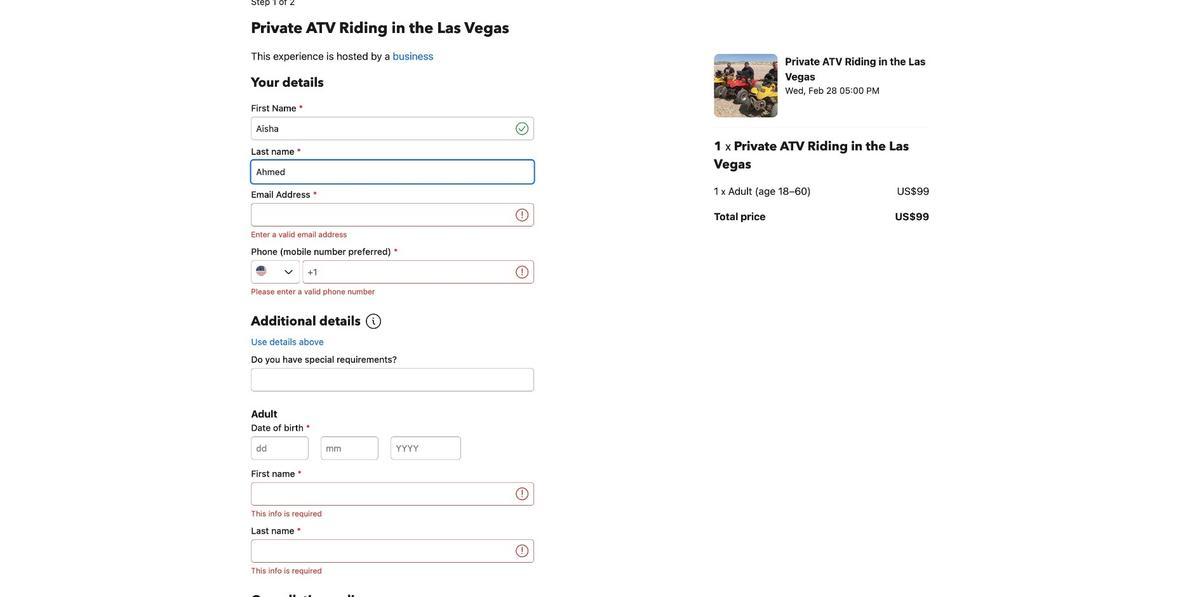 Task type: vqa. For each thing, say whether or not it's contained in the screenshot.
4th the 10.25 % tax, 4.21 % city tax, 3 % tourism fee, 0.5 % local council tax from the bottom of the page
no



Task type: describe. For each thing, give the bounding box(es) containing it.
dd field
[[251, 437, 308, 460]]

1 alert from the top
[[251, 229, 534, 240]]

2 alert from the top
[[251, 286, 534, 298]]

YYYY field
[[391, 437, 461, 460]]



Task type: locate. For each thing, give the bounding box(es) containing it.
None email field
[[251, 204, 513, 227]]

3 alert from the top
[[251, 508, 534, 520]]

4 alert from the top
[[251, 566, 534, 577]]

None field
[[251, 117, 513, 140], [251, 160, 534, 183], [251, 369, 534, 392], [251, 483, 513, 506], [251, 540, 513, 563], [251, 117, 513, 140], [251, 160, 534, 183], [251, 369, 534, 392], [251, 483, 513, 506], [251, 540, 513, 563]]

mm field
[[321, 437, 378, 460]]

Phone (mobile number preferred) telephone field
[[322, 261, 513, 284]]

alert
[[251, 229, 534, 240], [251, 286, 534, 298], [251, 508, 534, 520], [251, 566, 534, 577]]



